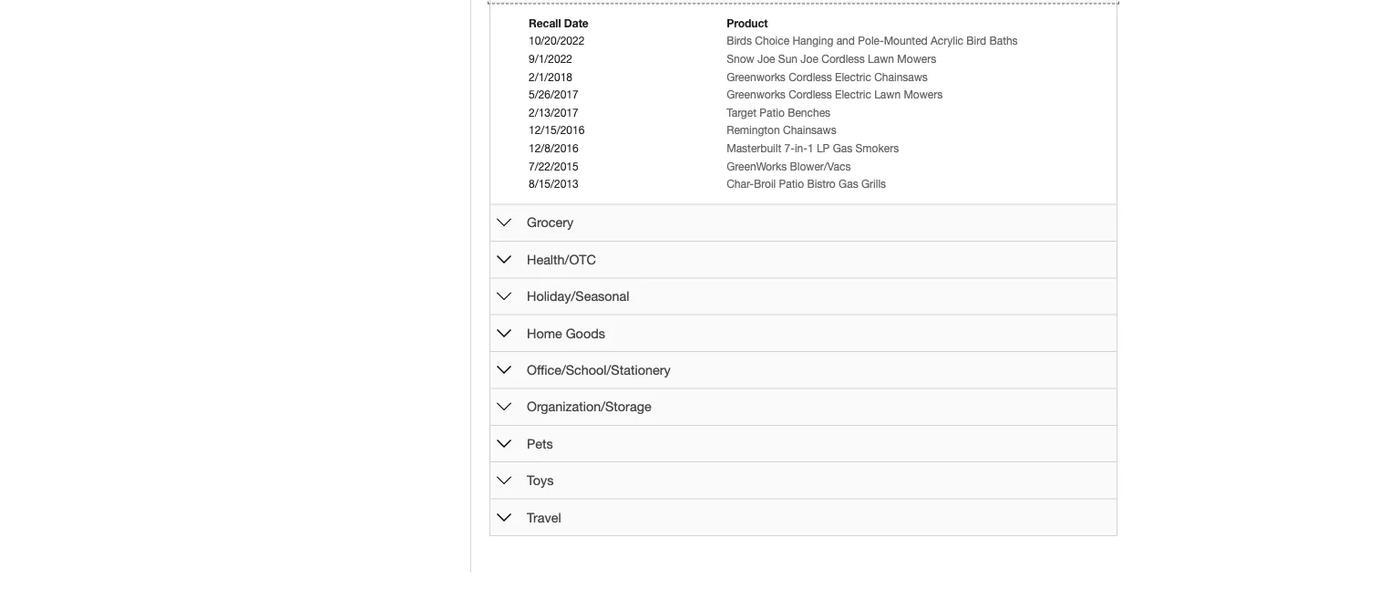 Task type: describe. For each thing, give the bounding box(es) containing it.
0 vertical spatial patio
[[760, 106, 785, 119]]

target
[[727, 106, 757, 119]]

row containing 5/26/2017
[[527, 86, 1093, 104]]

greenworks for greenworks cordless electric chainsaws
[[727, 70, 786, 83]]

circle arrow e image for office/school/stationery
[[497, 363, 512, 377]]

circle arrow e image for organization/storage
[[497, 400, 512, 414]]

target patio benches link
[[727, 106, 831, 119]]

12/15/2016
[[529, 124, 585, 136]]

char-broil patio bistro gas grills link
[[727, 177, 886, 190]]

row containing 8/15/2013
[[527, 175, 1093, 193]]

masterbuilt
[[727, 142, 782, 154]]

recall
[[529, 16, 561, 29]]

pole-
[[858, 34, 884, 47]]

1
[[808, 142, 814, 154]]

masterbuilt 7-in-1 lp gas smokers link
[[727, 142, 899, 154]]

2/13/2017
[[529, 106, 579, 119]]

smokers
[[856, 142, 899, 154]]

0 vertical spatial lawn
[[868, 52, 895, 65]]

birds
[[727, 34, 752, 47]]

greenworks cordless electric chainsaws
[[727, 70, 928, 83]]

greenworks blower/vacs
[[727, 159, 851, 172]]

holiday/seasonal link
[[527, 289, 630, 304]]

8/15/2013
[[529, 177, 579, 190]]

snow
[[727, 52, 755, 65]]

organization/storage link
[[527, 399, 652, 414]]

blower/vacs
[[790, 159, 851, 172]]

1 joe from the left
[[758, 52, 776, 65]]

char-broil patio bistro gas grills
[[727, 177, 886, 190]]

broil
[[754, 177, 776, 190]]

7/22/2015
[[529, 159, 579, 172]]

circle arrow e image for health/otc
[[497, 252, 512, 267]]

holiday/seasonal
[[527, 289, 630, 304]]

2/1/2018
[[529, 70, 573, 83]]

birds choice hanging and pole-mounted acrylic bird baths
[[727, 34, 1018, 47]]

health/otc link
[[527, 252, 596, 267]]

home
[[527, 325, 562, 340]]

benches
[[788, 106, 831, 119]]

office/school/stationery link
[[527, 362, 671, 377]]

row containing 7/22/2015
[[527, 157, 1093, 175]]

sun
[[779, 52, 798, 65]]

home goods link
[[527, 325, 605, 340]]

row containing 12/8/2016
[[527, 139, 1093, 157]]

grocery
[[527, 215, 574, 230]]

row containing 2/13/2017
[[527, 104, 1093, 121]]

masterbuilt 7-in-1 lp gas smokers
[[727, 142, 899, 154]]

circle arrow e image for home goods
[[497, 326, 512, 340]]

0 vertical spatial mowers
[[898, 52, 937, 65]]

office/school/stationery
[[527, 362, 671, 377]]

target patio benches
[[727, 106, 831, 119]]

date
[[564, 16, 589, 29]]

1 vertical spatial chainsaws
[[783, 124, 837, 136]]

1 vertical spatial mowers
[[904, 88, 943, 101]]

greenworks cordless electric lawn mowers link
[[727, 88, 943, 101]]

hanging
[[793, 34, 834, 47]]

in-
[[795, 142, 808, 154]]

travel link
[[527, 510, 561, 525]]

travel
[[527, 510, 561, 525]]

lp
[[817, 142, 830, 154]]

circle arrow e image for pets
[[497, 436, 512, 451]]



Task type: locate. For each thing, give the bounding box(es) containing it.
greenworks cordless electric chainsaws link
[[727, 70, 928, 83]]

patio up remington chainsaws at the top right of page
[[760, 106, 785, 119]]

greenworks
[[727, 159, 787, 172]]

electric
[[835, 70, 872, 83], [835, 88, 872, 101]]

3 row from the top
[[527, 68, 1093, 86]]

2 circle arrow e image from the top
[[497, 473, 512, 488]]

cordless for chainsaws
[[789, 70, 832, 83]]

1 vertical spatial cordless
[[789, 70, 832, 83]]

electric down greenworks cordless electric chainsaws
[[835, 88, 872, 101]]

chainsaws down benches
[[783, 124, 837, 136]]

joe down hanging
[[801, 52, 819, 65]]

1 vertical spatial lawn
[[875, 88, 901, 101]]

0 horizontal spatial chainsaws
[[783, 124, 837, 136]]

lawn down the birds choice hanging and pole-mounted acrylic bird baths
[[868, 52, 895, 65]]

bird
[[967, 34, 987, 47]]

greenworks up target on the top right of the page
[[727, 88, 786, 101]]

2 greenworks from the top
[[727, 88, 786, 101]]

1 vertical spatial circle arrow e image
[[497, 473, 512, 488]]

7 row from the top
[[527, 139, 1093, 157]]

joe
[[758, 52, 776, 65], [801, 52, 819, 65]]

0 vertical spatial chainsaws
[[875, 70, 928, 83]]

patio
[[760, 106, 785, 119], [779, 177, 804, 190]]

3 circle arrow e image from the top
[[497, 510, 512, 525]]

home goods
[[527, 325, 605, 340]]

patio down greenworks blower/vacs link
[[779, 177, 804, 190]]

0 vertical spatial greenworks
[[727, 70, 786, 83]]

lawn up the smokers
[[875, 88, 901, 101]]

2 vertical spatial circle arrow e image
[[497, 510, 512, 525]]

greenworks for greenworks cordless electric lawn mowers
[[727, 88, 786, 101]]

1 circle arrow e image from the top
[[497, 436, 512, 451]]

2 circle arrow e image from the top
[[497, 252, 512, 267]]

birds choice hanging and pole-mounted acrylic bird baths link
[[727, 34, 1018, 47]]

3 circle arrow e image from the top
[[497, 289, 512, 304]]

gas left grills
[[839, 177, 859, 190]]

circle arrow e image left pets
[[497, 436, 512, 451]]

1 horizontal spatial chainsaws
[[875, 70, 928, 83]]

product
[[727, 16, 768, 29]]

6 row from the top
[[527, 121, 1093, 139]]

1 vertical spatial greenworks
[[727, 88, 786, 101]]

cordless up benches
[[789, 88, 832, 101]]

4 circle arrow e image from the top
[[497, 326, 512, 340]]

0 vertical spatial electric
[[835, 70, 872, 83]]

circle arrow e image
[[497, 436, 512, 451], [497, 473, 512, 488], [497, 510, 512, 525]]

9/1/2022
[[529, 52, 573, 65]]

1 vertical spatial gas
[[839, 177, 859, 190]]

7-
[[785, 142, 795, 154]]

circle arrow e image for grocery
[[497, 215, 512, 230]]

greenworks cordless electric lawn mowers
[[727, 88, 943, 101]]

snow joe sun joe cordless lawn mowers
[[727, 52, 937, 65]]

baths
[[990, 34, 1018, 47]]

toys
[[527, 473, 554, 488]]

cordless down and
[[822, 52, 865, 65]]

mounted
[[884, 34, 928, 47]]

acrylic
[[931, 34, 964, 47]]

5 row from the top
[[527, 104, 1093, 121]]

1 vertical spatial electric
[[835, 88, 872, 101]]

6 circle arrow e image from the top
[[497, 400, 512, 414]]

mowers
[[898, 52, 937, 65], [904, 88, 943, 101]]

2 joe from the left
[[801, 52, 819, 65]]

choice
[[755, 34, 790, 47]]

2 row from the top
[[527, 50, 1093, 68]]

5 circle arrow e image from the top
[[497, 363, 512, 377]]

circle arrow e image for toys
[[497, 473, 512, 488]]

organization/storage
[[527, 399, 652, 414]]

cordless for lawn
[[789, 88, 832, 101]]

electric for lawn
[[835, 88, 872, 101]]

chainsaws
[[875, 70, 928, 83], [783, 124, 837, 136]]

greenworks
[[727, 70, 786, 83], [727, 88, 786, 101]]

recall date
[[529, 16, 589, 29]]

remington
[[727, 124, 780, 136]]

1 row from the top
[[527, 32, 1093, 50]]

pets link
[[527, 436, 553, 451]]

0 vertical spatial gas
[[833, 142, 853, 154]]

1 circle arrow e image from the top
[[497, 215, 512, 230]]

joe down choice
[[758, 52, 776, 65]]

remington chainsaws
[[727, 124, 837, 136]]

char-
[[727, 177, 754, 190]]

electric for chainsaws
[[835, 70, 872, 83]]

toys link
[[527, 473, 554, 488]]

circle arrow e image left toys
[[497, 473, 512, 488]]

grocery link
[[527, 215, 574, 230]]

gas right lp
[[833, 142, 853, 154]]

cordless
[[822, 52, 865, 65], [789, 70, 832, 83], [789, 88, 832, 101]]

circle arrow e image left travel link
[[497, 510, 512, 525]]

1 vertical spatial patio
[[779, 177, 804, 190]]

row containing 2/1/2018
[[527, 68, 1093, 86]]

lawn
[[868, 52, 895, 65], [875, 88, 901, 101]]

circle arrow e image for travel
[[497, 510, 512, 525]]

goods
[[566, 325, 605, 340]]

9 row from the top
[[527, 175, 1093, 193]]

12/8/2016
[[529, 142, 579, 154]]

1 horizontal spatial joe
[[801, 52, 819, 65]]

remington chainsaws link
[[727, 124, 837, 136]]

row containing 12/15/2016
[[527, 121, 1093, 139]]

pets
[[527, 436, 553, 451]]

circle arrow e image for holiday/seasonal
[[497, 289, 512, 304]]

bistro
[[807, 177, 836, 190]]

greenworks down snow
[[727, 70, 786, 83]]

4 row from the top
[[527, 86, 1093, 104]]

circle arrow e image
[[497, 215, 512, 230], [497, 252, 512, 267], [497, 289, 512, 304], [497, 326, 512, 340], [497, 363, 512, 377], [497, 400, 512, 414]]

1 greenworks from the top
[[727, 70, 786, 83]]

2 electric from the top
[[835, 88, 872, 101]]

0 vertical spatial circle arrow e image
[[497, 436, 512, 451]]

row containing 9/1/2022
[[527, 50, 1093, 68]]

chainsaws down mounted
[[875, 70, 928, 83]]

2 vertical spatial cordless
[[789, 88, 832, 101]]

grills
[[862, 177, 886, 190]]

10/20/2022
[[529, 34, 585, 47]]

health/otc
[[527, 252, 596, 267]]

cordless down snow joe sun joe cordless lawn mowers
[[789, 70, 832, 83]]

snow joe sun joe cordless lawn mowers link
[[727, 52, 937, 65]]

gas
[[833, 142, 853, 154], [839, 177, 859, 190]]

1 electric from the top
[[835, 70, 872, 83]]

5/26/2017
[[529, 88, 579, 101]]

row containing 10/20/2022
[[527, 32, 1093, 50]]

0 horizontal spatial joe
[[758, 52, 776, 65]]

8 row from the top
[[527, 157, 1093, 175]]

row
[[527, 32, 1093, 50], [527, 50, 1093, 68], [527, 68, 1093, 86], [527, 86, 1093, 104], [527, 104, 1093, 121], [527, 121, 1093, 139], [527, 139, 1093, 157], [527, 157, 1093, 175], [527, 175, 1093, 193]]

0 vertical spatial cordless
[[822, 52, 865, 65]]

greenworks blower/vacs link
[[727, 159, 851, 172]]

electric up 'greenworks cordless electric lawn mowers'
[[835, 70, 872, 83]]

and
[[837, 34, 855, 47]]



Task type: vqa. For each thing, say whether or not it's contained in the screenshot.
purchasing
no



